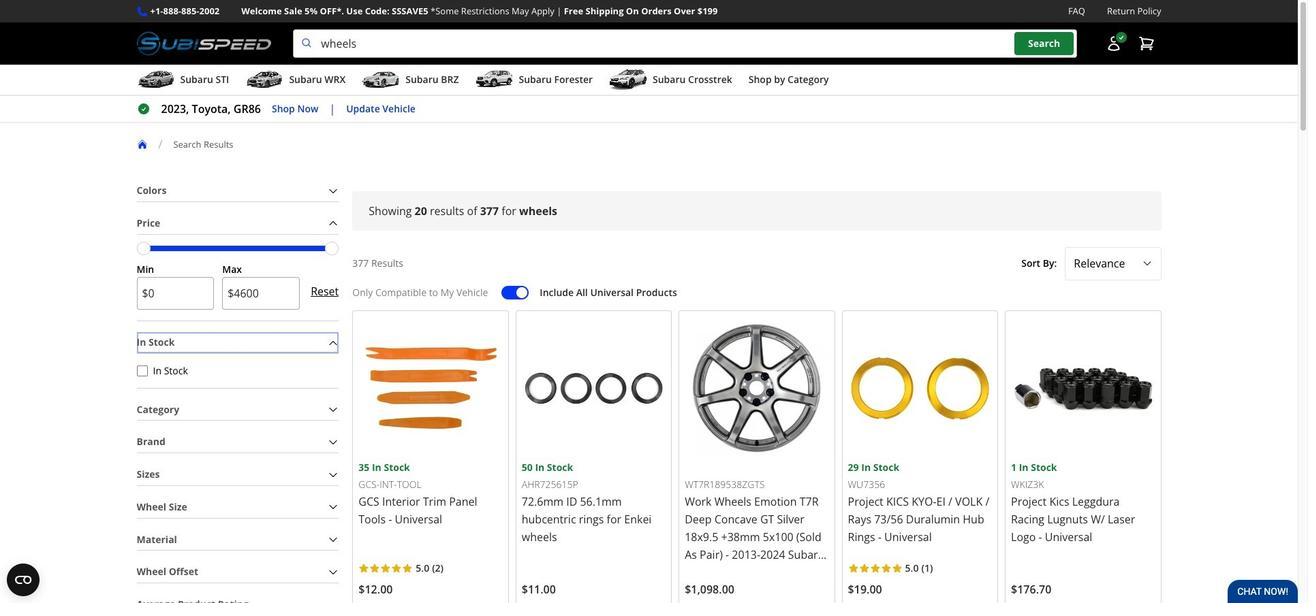 Task type: describe. For each thing, give the bounding box(es) containing it.
72.6mm id 56.1mm hubcentric rings for enkei wheels image
[[522, 317, 666, 461]]

project kics kyo-ei / volk / rays 73/56 duralumin hub rings - universal image
[[848, 317, 992, 461]]

a subaru brz thumbnail image image
[[362, 70, 400, 90]]

maximum slider
[[325, 242, 339, 255]]

project kics leggdura racing lugnuts w/ laser logo - universal image
[[1012, 317, 1156, 461]]

open widget image
[[7, 564, 40, 597]]

minimum slider
[[137, 242, 150, 255]]

subispeed logo image
[[137, 29, 271, 58]]

gcs interior trim panel tools - universal image
[[359, 317, 503, 461]]

a subaru sti thumbnail image image
[[137, 70, 175, 90]]



Task type: locate. For each thing, give the bounding box(es) containing it.
None text field
[[137, 278, 214, 310]]

a subaru wrx thumbnail image image
[[246, 70, 284, 90]]

a subaru forester thumbnail image image
[[475, 70, 514, 90]]

work wheels emotion t7r deep concave gt silver 18x9.5 +38mm 5x100 (sold as pair) - 2013-2024 subaru brz / scion fr-s / toyota gr86 / 2014-2018 subaru forester image
[[685, 317, 829, 461]]

None button
[[137, 366, 148, 377]]

button image
[[1106, 36, 1122, 52]]

search input field
[[293, 29, 1077, 58]]

a subaru crosstrek thumbnail image image
[[609, 70, 648, 90]]

None text field
[[222, 278, 300, 310]]

home image
[[137, 139, 148, 150]]



Task type: vqa. For each thing, say whether or not it's contained in the screenshot.
the bottommost the Shop
no



